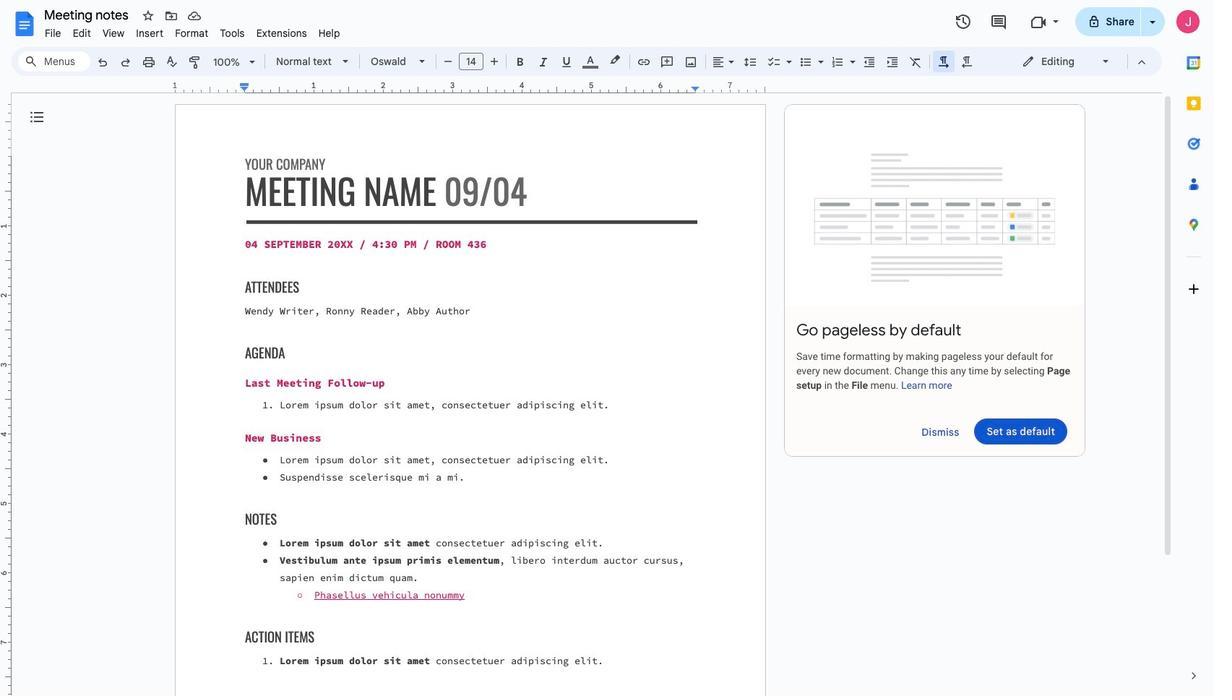 Task type: describe. For each thing, give the bounding box(es) containing it.
4 menu item from the left
[[130, 25, 169, 42]]

bulleted list (⌘+shift+8) image
[[799, 55, 813, 69]]

spelling and grammar check (⌘+option+x) image
[[165, 55, 179, 69]]

Zoom text field
[[210, 52, 244, 72]]

checklist (⌘+shift+9) image
[[767, 55, 781, 69]]

set text direction to right-to-left. image
[[960, 55, 974, 69]]

line & paragraph spacing image
[[742, 51, 759, 72]]

show document outline image
[[28, 108, 46, 126]]

Font size field
[[459, 53, 489, 71]]

show all comments 0 new comments image
[[990, 13, 1008, 31]]

document with wide table extending beyond text width image
[[785, 105, 1085, 305]]

3 menu item from the left
[[97, 25, 130, 42]]

hide the menus (ctrl+shift+f) image
[[1135, 55, 1149, 69]]

numbered list (⌘+shift+7) image
[[831, 55, 845, 69]]

Menus field
[[18, 51, 90, 72]]

redo (⌘y) image
[[119, 55, 133, 69]]

styles list. normal text selected. option
[[276, 51, 334, 72]]

print (⌘p) image
[[142, 55, 156, 69]]

increase indent (⌘+right bracket) image
[[886, 55, 900, 69]]

decrease indent (⌘+left bracket) image
[[862, 55, 877, 69]]

quick sharing actions image
[[1150, 21, 1156, 43]]

numbered list menu image
[[846, 52, 856, 57]]

last edit was seconds ago image
[[955, 13, 972, 30]]

7 menu item from the left
[[251, 25, 313, 42]]

decrease font size (⌘+shift+comma) image
[[441, 54, 455, 69]]

insert image image
[[683, 51, 699, 72]]

increase font size (⌘+shift+period) image
[[487, 54, 501, 69]]

highlight color image
[[607, 51, 623, 69]]

italic (⌘i) image
[[536, 55, 551, 69]]

clear formatting (⌘backslash) image
[[909, 55, 923, 69]]

set text direction to left-to-right. image
[[937, 55, 951, 69]]

6 menu item from the left
[[214, 25, 251, 42]]

right margin image
[[692, 82, 765, 93]]

share. private to only me. image
[[1088, 15, 1101, 28]]

paint format image
[[188, 55, 202, 69]]

move image
[[164, 9, 179, 23]]

2 menu item from the left
[[67, 25, 97, 42]]



Task type: vqa. For each thing, say whether or not it's contained in the screenshot.
Saturday option on the bottom of page
no



Task type: locate. For each thing, give the bounding box(es) containing it.
underline (⌘u) image
[[560, 55, 574, 69]]

top margin image
[[0, 105, 11, 160]]

text color image
[[583, 51, 599, 69]]

insert link (⌘k) image
[[637, 55, 651, 69]]

tab list
[[1174, 43, 1214, 656]]

checklist menu image
[[783, 52, 792, 57]]

bold (⌘b) image
[[513, 55, 528, 69]]

dialog
[[784, 104, 1086, 457]]

star image
[[141, 9, 155, 23]]

docs home image
[[12, 11, 38, 37]]

list
[[784, 104, 1086, 457]]

left margin image
[[176, 82, 249, 93]]

menu bar
[[39, 19, 346, 43]]

document status: saved to drive. image
[[187, 9, 202, 23]]

menu item
[[39, 25, 67, 42], [67, 25, 97, 42], [97, 25, 130, 42], [130, 25, 169, 42], [169, 25, 214, 42], [214, 25, 251, 42], [251, 25, 313, 42], [313, 25, 346, 42]]

option
[[371, 51, 411, 72]]

application
[[0, 0, 1214, 696]]

Font size text field
[[460, 53, 483, 70]]

Rename text field
[[39, 6, 137, 23]]

Star checkbox
[[138, 6, 158, 26]]

main toolbar
[[90, 51, 979, 73]]

undo (⌘z) image
[[95, 55, 110, 69]]

1 menu item from the left
[[39, 25, 67, 42]]

bulleted list menu image
[[815, 52, 824, 57]]

Zoom field
[[207, 51, 262, 73]]

menu bar inside menu bar banner
[[39, 19, 346, 43]]

5 menu item from the left
[[169, 25, 214, 42]]

8 menu item from the left
[[313, 25, 346, 42]]

mode and view toolbar
[[1011, 47, 1154, 76]]

tab list inside menu bar banner
[[1174, 43, 1214, 656]]

add comment (⌘+option+m) image
[[660, 55, 674, 69]]

menu bar banner
[[0, 0, 1214, 696]]



